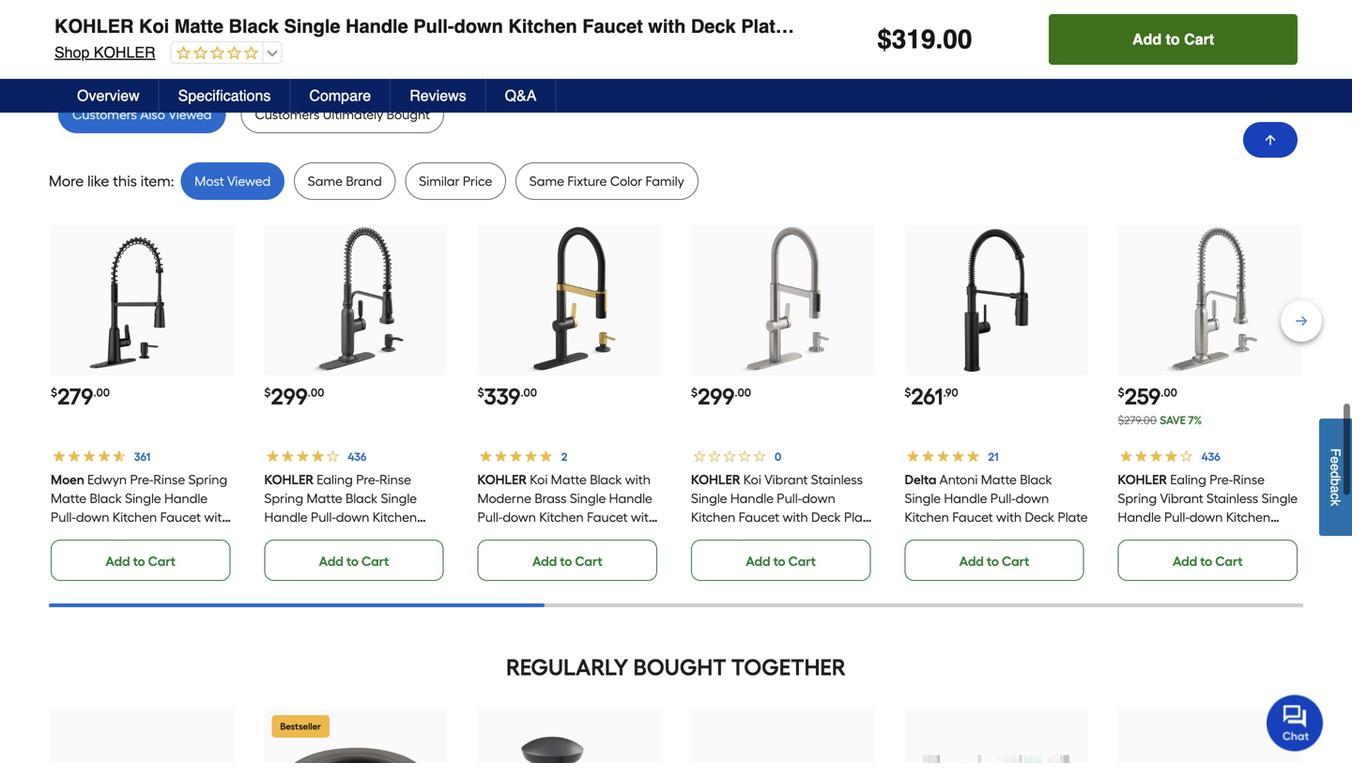 Task type: describe. For each thing, give the bounding box(es) containing it.
customers for customers ultimately bought
[[255, 106, 320, 122]]

deck inside antoni matte black single handle pull-down kitchen faucet with deck plate
[[1025, 509, 1054, 525]]

also
[[140, 106, 165, 122]]

kohler for ealing pre-rinse spring vibrant stainless single handle pull-down kitchen faucet with deck plate and soap dispenser included
[[1118, 472, 1167, 488]]

to for ealing pre-rinse spring matte black single handle pull-down kitchen faucet with deck plate and soap dispenser included
[[346, 553, 359, 569]]

.00 for koi matte black with moderne brass single handle pull-down kitchen faucet with deck plate and soap dispenser included
[[521, 386, 537, 399]]

add to cart link for ealing pre-rinse spring vibrant stainless single handle pull-down kitchen faucet with deck plate and soap dispenser included
[[1118, 540, 1298, 581]]

f e e d b a c k button
[[1319, 419, 1352, 536]]

edwyn
[[87, 472, 127, 488]]

kohler for ealing pre-rinse spring matte black single handle pull-down kitchen faucet with deck plate and soap dispenser included
[[264, 472, 314, 488]]

add to cart for antoni matte black single handle pull-down kitchen faucet with deck plate
[[959, 553, 1029, 569]]

$ for antoni matte black single handle pull-down kitchen faucet with deck plate
[[905, 386, 911, 399]]

k
[[1328, 500, 1343, 506]]

ealing pre-rinse spring vibrant stainless single handle pull-down kitchen faucet with deck plate and soap dispenser included
[[1118, 472, 1298, 563]]

add to cart inside button
[[1133, 31, 1214, 48]]

price
[[463, 173, 492, 189]]

cart inside button
[[1184, 31, 1214, 48]]

included for ealing pre-rinse spring vibrant stainless single handle pull-down kitchen faucet with deck plate and soap dispenser included
[[1215, 547, 1266, 563]]

.00 for edwyn pre-rinse spring matte black single handle pull-down kitchen faucet with deck plate and soap dispenser included
[[93, 386, 110, 399]]

deck inside koi matte black with moderne brass single handle pull-down kitchen faucet with deck plate and soap dispenser included
[[478, 528, 507, 544]]

save
[[1160, 414, 1186, 427]]

plate inside koi matte black with moderne brass single handle pull-down kitchen faucet with deck plate and soap dispenser included
[[510, 528, 541, 544]]

:
[[171, 172, 174, 190]]

$ for ealing pre-rinse spring matte black single handle pull-down kitchen faucet with deck plate and soap dispenser included
[[264, 386, 271, 399]]

add to cart for koi matte black with moderne brass single handle pull-down kitchen faucet with deck plate and soap dispenser included
[[532, 553, 603, 569]]

bestseller link
[[264, 709, 448, 763]]

261 list item
[[905, 225, 1088, 581]]

f
[[1328, 448, 1343, 457]]

bestseller
[[280, 721, 321, 732]]

faucet inside ealing pre-rinse spring vibrant stainless single handle pull-down kitchen faucet with deck plate and soap dispenser included
[[1118, 528, 1159, 544]]

black inside antoni matte black single handle pull-down kitchen faucet with deck plate
[[1020, 472, 1052, 488]]

with inside koi vibrant stainless single handle pull-down kitchen faucet with deck plate and soap dispenser included
[[783, 509, 808, 525]]

regularly bought together
[[506, 654, 846, 681]]

kohler cairn farmhouse apron front 34-in x 21.1875-in matte black composite single bowl kitchen sink image
[[923, 737, 1070, 763]]

matte inside koi matte black with moderne brass single handle pull-down kitchen faucet with deck plate and soap dispenser included
[[551, 472, 587, 488]]

1 e from the top
[[1328, 457, 1343, 464]]

259 list item
[[1118, 225, 1301, 581]]

ealing for matte
[[317, 472, 353, 488]]

kitchen inside koi vibrant stainless single handle pull-down kitchen faucet with deck plate and soap dispenser included
[[691, 509, 736, 525]]

$ 339 .00
[[478, 383, 537, 410]]

dispenser for edwyn pre-rinse spring matte black single handle pull-down kitchen faucet with deck plate and soap dispenser included
[[51, 547, 110, 563]]

add to cart link for koi vibrant stainless single handle pull-down kitchen faucet with deck plate and soap dispenser included
[[691, 540, 871, 581]]

add for koi matte black with moderne brass single handle pull-down kitchen faucet with deck plate and soap dispenser included
[[532, 553, 557, 569]]

matte inside ealing pre-rinse spring matte black single handle pull-down kitchen faucet with deck plate and soap dispenser included
[[306, 491, 342, 507]]

kohler koi matte black single handle pull-down kitchen faucet with deck plate and soap dispenser included
[[54, 15, 1054, 37]]

cart for ealing pre-rinse spring vibrant stainless single handle pull-down kitchen faucet with deck plate and soap dispenser included
[[1215, 553, 1243, 569]]

2 e from the top
[[1328, 464, 1343, 471]]

add to cart for koi vibrant stainless single handle pull-down kitchen faucet with deck plate and soap dispenser included
[[746, 553, 816, 569]]

$ 259 .00
[[1118, 383, 1177, 410]]

down inside ealing pre-rinse spring matte black single handle pull-down kitchen faucet with deck plate and soap dispenser included
[[336, 509, 369, 525]]

pull- inside koi vibrant stainless single handle pull-down kitchen faucet with deck plate and soap dispenser included
[[777, 491, 802, 507]]

stainless inside ealing pre-rinse spring vibrant stainless single handle pull-down kitchen faucet with deck plate and soap dispenser included
[[1207, 491, 1259, 507]]

kohler ealing pre-rinse spring matte black single handle pull-down kitchen faucet with deck plate and soap dispenser included image
[[283, 227, 429, 374]]

ultimately
[[323, 106, 383, 122]]

pre- inside ealing pre-rinse spring vibrant stainless single handle pull-down kitchen faucet with deck plate and soap dispenser included
[[1210, 472, 1233, 488]]

339
[[484, 383, 521, 410]]

299 for ealing pre-rinse spring matte black single handle pull-down kitchen faucet with deck plate and soap dispenser included
[[271, 383, 308, 410]]

$ 261 .90
[[905, 383, 958, 410]]

kitchen inside koi matte black with moderne brass single handle pull-down kitchen faucet with deck plate and soap dispenser included
[[539, 509, 584, 525]]

add to cart link for koi matte black with moderne brass single handle pull-down kitchen faucet with deck plate and soap dispenser included
[[478, 540, 657, 581]]

rinse for 279
[[153, 472, 185, 488]]

ealing pre-rinse spring matte black single handle pull-down kitchen faucet with deck plate and soap dispenser included
[[264, 472, 427, 563]]

included for ealing pre-rinse spring matte black single handle pull-down kitchen faucet with deck plate and soap dispenser included
[[361, 547, 412, 563]]

vibrant inside ealing pre-rinse spring vibrant stainless single handle pull-down kitchen faucet with deck plate and soap dispenser included
[[1160, 491, 1204, 507]]

kohler koi vibrant stainless single handle pull-down kitchen faucet with deck plate and soap dispenser included image
[[709, 227, 856, 374]]

kohler for koi matte black with moderne brass single handle pull-down kitchen faucet with deck plate and soap dispenser included
[[478, 472, 527, 488]]

shop
[[54, 44, 90, 61]]

299 for koi vibrant stainless single handle pull-down kitchen faucet with deck plate and soap dispenser included
[[698, 383, 735, 410]]

same fixture color family
[[529, 173, 684, 189]]

moen edwyn pre-rinse spring matte black single handle pull-down kitchen faucet with deck plate and soap dispenser included image
[[69, 227, 216, 374]]

1 vertical spatial viewed
[[227, 173, 271, 189]]

deck inside koi vibrant stainless single handle pull-down kitchen faucet with deck plate and soap dispenser included
[[811, 509, 841, 525]]

moen
[[51, 472, 84, 488]]

antoni matte black single handle pull-down kitchen faucet with deck plate
[[905, 472, 1088, 525]]

vibrant inside koi vibrant stainless single handle pull-down kitchen faucet with deck plate and soap dispenser included
[[765, 472, 808, 488]]

down inside edwyn pre-rinse spring matte black single handle pull-down kitchen faucet with deck plate and soap dispenser included
[[76, 509, 109, 525]]

regularly
[[506, 654, 628, 681]]

cart for edwyn pre-rinse spring matte black single handle pull-down kitchen faucet with deck plate and soap dispenser included
[[148, 553, 176, 569]]

deck inside ealing pre-rinse spring matte black single handle pull-down kitchen faucet with deck plate and soap dispenser included
[[337, 528, 366, 544]]

single inside koi vibrant stainless single handle pull-down kitchen faucet with deck plate and soap dispenser included
[[691, 491, 727, 507]]

arrow up image
[[1263, 132, 1278, 147]]

add to cart link for ealing pre-rinse spring matte black single handle pull-down kitchen faucet with deck plate and soap dispenser included
[[264, 540, 444, 581]]

ealing for vibrant
[[1170, 472, 1207, 488]]

faucet inside ealing pre-rinse spring matte black single handle pull-down kitchen faucet with deck plate and soap dispenser included
[[264, 528, 305, 544]]

cart for koi vibrant stainless single handle pull-down kitchen faucet with deck plate and soap dispenser included
[[788, 553, 816, 569]]

kitchen inside ealing pre-rinse spring matte black single handle pull-down kitchen faucet with deck plate and soap dispenser included
[[372, 509, 417, 525]]

with inside edwyn pre-rinse spring matte black single handle pull-down kitchen faucet with deck plate and soap dispenser included
[[204, 509, 230, 525]]

most viewed
[[195, 173, 271, 189]]

regularly bought together heading
[[49, 649, 1303, 686]]

add for ealing pre-rinse spring matte black single handle pull-down kitchen faucet with deck plate and soap dispenser included
[[319, 553, 344, 569]]

add to cart for edwyn pre-rinse spring matte black single handle pull-down kitchen faucet with deck plate and soap dispenser included
[[105, 553, 176, 569]]

similar
[[419, 173, 460, 189]]

and for koi matte black with moderne brass single handle pull-down kitchen faucet with deck plate and soap dispenser included
[[544, 528, 568, 544]]

koi matte black with moderne brass single handle pull-down kitchen faucet with deck plate and soap dispenser included
[[478, 472, 657, 563]]

compare
[[309, 87, 371, 104]]

$279.00
[[1118, 414, 1157, 427]]

together
[[731, 654, 846, 681]]

with inside ealing pre-rinse spring vibrant stainless single handle pull-down kitchen faucet with deck plate and soap dispenser included
[[1162, 528, 1188, 544]]

same for same brand
[[308, 173, 343, 189]]

and for ealing pre-rinse spring vibrant stainless single handle pull-down kitchen faucet with deck plate and soap dispenser included
[[1257, 528, 1281, 544]]

to for koi matte black with moderne brass single handle pull-down kitchen faucet with deck plate and soap dispenser included
[[560, 553, 572, 569]]

d
[[1328, 471, 1343, 478]]

color
[[610, 173, 642, 189]]

matte inside antoni matte black single handle pull-down kitchen faucet with deck plate
[[981, 472, 1017, 488]]

spring for 299
[[264, 491, 303, 507]]

c
[[1328, 493, 1343, 500]]

pull- inside koi matte black with moderne brass single handle pull-down kitchen faucet with deck plate and soap dispenser included
[[478, 509, 503, 525]]

specifications button
[[159, 79, 291, 113]]

f e e d b a c k
[[1328, 448, 1343, 506]]

rinse inside ealing pre-rinse spring vibrant stainless single handle pull-down kitchen faucet with deck plate and soap dispenser included
[[1233, 472, 1265, 488]]

to inside button
[[1166, 31, 1180, 48]]

$ 299 .00 for ealing
[[264, 383, 324, 410]]

this
[[113, 172, 137, 190]]

kohler koi matte black with moderne brass single handle pull-down kitchen faucet with deck plate and soap dispenser included image
[[496, 227, 643, 374]]

add inside button
[[1133, 31, 1162, 48]]

similar price
[[419, 173, 492, 189]]

soap for ealing pre-rinse spring matte black single handle pull-down kitchen faucet with deck plate and soap dispenser included
[[264, 547, 296, 563]]

add to cart link for antoni matte black single handle pull-down kitchen faucet with deck plate
[[905, 540, 1084, 581]]

$ inside $ 259 .00
[[1118, 386, 1125, 399]]

add for ealing pre-rinse spring vibrant stainless single handle pull-down kitchen faucet with deck plate and soap dispenser included
[[1173, 553, 1197, 569]]

faucet inside antoni matte black single handle pull-down kitchen faucet with deck plate
[[952, 509, 993, 525]]

same for same fixture color family
[[529, 173, 564, 189]]

$ for koi matte black with moderne brass single handle pull-down kitchen faucet with deck plate and soap dispenser included
[[478, 386, 484, 399]]

add to cart button
[[1049, 14, 1298, 65]]

$ for edwyn pre-rinse spring matte black single handle pull-down kitchen faucet with deck plate and soap dispenser included
[[51, 386, 57, 399]]

fixture
[[568, 173, 607, 189]]

0 horizontal spatial koi
[[139, 15, 169, 37]]

pull- inside antoni matte black single handle pull-down kitchen faucet with deck plate
[[990, 491, 1016, 507]]

kohler ealing pre-rinse spring vibrant stainless single handle pull-down kitchen faucet with deck plate and soap dispenser included image
[[1136, 227, 1283, 374]]

koi for 339
[[530, 472, 548, 488]]

black inside ealing pre-rinse spring matte black single handle pull-down kitchen faucet with deck plate and soap dispenser included
[[345, 491, 378, 507]]

kitchen inside edwyn pre-rinse spring matte black single handle pull-down kitchen faucet with deck plate and soap dispenser included
[[113, 509, 157, 525]]

kitchen inside antoni matte black single handle pull-down kitchen faucet with deck plate
[[905, 509, 949, 525]]

plate inside edwyn pre-rinse spring matte black single handle pull-down kitchen faucet with deck plate and soap dispenser included
[[83, 528, 114, 544]]

.00 for koi vibrant stainless single handle pull-down kitchen faucet with deck plate and soap dispenser included
[[735, 386, 751, 399]]

q&a button
[[486, 79, 556, 113]]

shop kohler
[[54, 44, 156, 61]]

deck inside ealing pre-rinse spring vibrant stainless single handle pull-down kitchen faucet with deck plate and soap dispenser included
[[1191, 528, 1220, 544]]

reviews
[[410, 87, 466, 104]]

pre- for 279
[[130, 472, 153, 488]]

handle inside ealing pre-rinse spring vibrant stainless single handle pull-down kitchen faucet with deck plate and soap dispenser included
[[1118, 509, 1161, 525]]

customers also viewed
[[72, 106, 212, 122]]

single inside antoni matte black single handle pull-down kitchen faucet with deck plate
[[905, 491, 941, 507]]

kitchen inside ealing pre-rinse spring vibrant stainless single handle pull-down kitchen faucet with deck plate and soap dispenser included
[[1226, 509, 1271, 525]]

handle inside koi matte black with moderne brass single handle pull-down kitchen faucet with deck plate and soap dispenser included
[[609, 491, 653, 507]]

reviews button
[[391, 79, 486, 113]]

brass
[[535, 491, 567, 507]]

zero stars image
[[171, 45, 259, 62]]

single inside edwyn pre-rinse spring matte black single handle pull-down kitchen faucet with deck plate and soap dispenser included
[[125, 491, 161, 507]]

included inside koi vibrant stainless single handle pull-down kitchen faucet with deck plate and soap dispenser included
[[815, 528, 866, 544]]

to for koi vibrant stainless single handle pull-down kitchen faucet with deck plate and soap dispenser included
[[773, 553, 786, 569]]

down inside koi vibrant stainless single handle pull-down kitchen faucet with deck plate and soap dispenser included
[[802, 491, 836, 507]]

dispenser inside koi vibrant stainless single handle pull-down kitchen faucet with deck plate and soap dispenser included
[[753, 528, 812, 544]]



Task type: locate. For each thing, give the bounding box(es) containing it.
compare button
[[291, 79, 391, 113]]

with inside ealing pre-rinse spring matte black single handle pull-down kitchen faucet with deck plate and soap dispenser included
[[308, 528, 334, 544]]

pull-
[[413, 15, 454, 37], [777, 491, 802, 507], [990, 491, 1016, 507], [51, 509, 76, 525], [311, 509, 336, 525], [478, 509, 503, 525], [1165, 509, 1190, 525]]

add to cart link for edwyn pre-rinse spring matte black single handle pull-down kitchen faucet with deck plate and soap dispenser included
[[51, 540, 230, 581]]

included for edwyn pre-rinse spring matte black single handle pull-down kitchen faucet with deck plate and soap dispenser included
[[113, 547, 164, 563]]

1 horizontal spatial customers
[[255, 106, 320, 122]]

0 horizontal spatial pre-
[[130, 472, 153, 488]]

more
[[49, 172, 84, 190]]

1 horizontal spatial pre-
[[356, 472, 379, 488]]

0 horizontal spatial vibrant
[[765, 472, 808, 488]]

1 horizontal spatial $ 299 .00
[[691, 383, 751, 410]]

e up the "b"
[[1328, 464, 1343, 471]]

dispenser inside koi matte black with moderne brass single handle pull-down kitchen faucet with deck plate and soap dispenser included
[[478, 547, 537, 563]]

0 horizontal spatial customers
[[72, 106, 137, 122]]

and
[[791, 15, 825, 37], [117, 528, 141, 544], [403, 528, 427, 544], [544, 528, 568, 544], [691, 528, 715, 544], [1257, 528, 1281, 544]]

261
[[911, 383, 943, 410]]

rinse
[[153, 472, 185, 488], [379, 472, 411, 488], [1233, 472, 1265, 488]]

0 vertical spatial vibrant
[[765, 472, 808, 488]]

and inside koi matte black with moderne brass single handle pull-down kitchen faucet with deck plate and soap dispenser included
[[544, 528, 568, 544]]

00
[[943, 24, 972, 54]]

.90
[[943, 386, 958, 399]]

add for koi vibrant stainless single handle pull-down kitchen faucet with deck plate and soap dispenser included
[[746, 553, 770, 569]]

pull- inside edwyn pre-rinse spring matte black single handle pull-down kitchen faucet with deck plate and soap dispenser included
[[51, 509, 76, 525]]

plate
[[741, 15, 786, 37], [844, 509, 874, 525], [1058, 509, 1088, 525], [83, 528, 114, 544], [370, 528, 400, 544], [510, 528, 541, 544], [1223, 528, 1254, 544]]

soap inside ealing pre-rinse spring matte black single handle pull-down kitchen faucet with deck plate and soap dispenser included
[[264, 547, 296, 563]]

koi inside koi vibrant stainless single handle pull-down kitchen faucet with deck plate and soap dispenser included
[[743, 472, 761, 488]]

down inside koi matte black with moderne brass single handle pull-down kitchen faucet with deck plate and soap dispenser included
[[503, 509, 536, 525]]

koi inside koi matte black with moderne brass single handle pull-down kitchen faucet with deck plate and soap dispenser included
[[530, 472, 548, 488]]

kohler
[[54, 15, 134, 37], [94, 44, 156, 61], [264, 472, 314, 488], [478, 472, 527, 488], [691, 472, 741, 488], [1118, 472, 1167, 488]]

1 299 list item from the left
[[264, 225, 448, 581]]

same brand
[[308, 173, 382, 189]]

delta
[[905, 472, 936, 488]]

included
[[977, 15, 1054, 37], [815, 528, 866, 544], [113, 547, 164, 563], [361, 547, 412, 563], [540, 547, 591, 563], [1215, 547, 1266, 563]]

$
[[877, 24, 892, 54], [51, 386, 57, 399], [264, 386, 271, 399], [478, 386, 484, 399], [691, 386, 698, 399], [905, 386, 911, 399], [1118, 386, 1125, 399]]

add to cart inside 279 list item
[[105, 553, 176, 569]]

down
[[454, 15, 503, 37], [802, 491, 836, 507], [1016, 491, 1049, 507], [76, 509, 109, 525], [336, 509, 369, 525], [503, 509, 536, 525], [1190, 509, 1223, 525]]

1 horizontal spatial koi
[[530, 472, 548, 488]]

2 horizontal spatial pre-
[[1210, 472, 1233, 488]]

dispenser for koi matte black with moderne brass single handle pull-down kitchen faucet with deck plate and soap dispenser included
[[478, 547, 537, 563]]

customers
[[72, 106, 137, 122], [255, 106, 320, 122]]

1 rinse from the left
[[153, 472, 185, 488]]

soap inside koi vibrant stainless single handle pull-down kitchen faucet with deck plate and soap dispenser included
[[718, 528, 750, 544]]

1 horizontal spatial 299
[[698, 383, 735, 410]]

kohler inside 259 list item
[[1118, 472, 1167, 488]]

0 horizontal spatial $ 299 .00
[[264, 383, 324, 410]]

faucet
[[582, 15, 643, 37], [160, 509, 201, 525], [587, 509, 628, 525], [739, 509, 780, 525], [952, 509, 993, 525], [264, 528, 305, 544], [1118, 528, 1159, 544]]

add inside '339' list item
[[532, 553, 557, 569]]

2 horizontal spatial spring
[[1118, 491, 1157, 507]]

soap for koi matte black with moderne brass single handle pull-down kitchen faucet with deck plate and soap dispenser included
[[571, 528, 602, 544]]

$ 279 .00
[[51, 383, 110, 410]]

3 add to cart link from the left
[[478, 540, 657, 581]]

0 horizontal spatial viewed
[[168, 106, 212, 122]]

single inside ealing pre-rinse spring vibrant stainless single handle pull-down kitchen faucet with deck plate and soap dispenser included
[[1262, 491, 1298, 507]]

like
[[87, 172, 109, 190]]

0 horizontal spatial 299 list item
[[264, 225, 448, 581]]

soap for edwyn pre-rinse spring matte black single handle pull-down kitchen faucet with deck plate and soap dispenser included
[[144, 528, 175, 544]]

plate inside ealing pre-rinse spring vibrant stainless single handle pull-down kitchen faucet with deck plate and soap dispenser included
[[1223, 528, 1254, 544]]

dispenser inside ealing pre-rinse spring vibrant stainless single handle pull-down kitchen faucet with deck plate and soap dispenser included
[[1153, 547, 1211, 563]]

b
[[1328, 478, 1343, 486]]

plate inside antoni matte black single handle pull-down kitchen faucet with deck plate
[[1058, 509, 1088, 525]]

5 add to cart link from the left
[[905, 540, 1084, 581]]

customers down compare
[[255, 106, 320, 122]]

antoni
[[939, 472, 978, 488]]

moderne
[[478, 491, 532, 507]]

single inside ealing pre-rinse spring matte black single handle pull-down kitchen faucet with deck plate and soap dispenser included
[[381, 491, 417, 507]]

matte
[[174, 15, 223, 37], [551, 472, 587, 488], [981, 472, 1017, 488], [51, 491, 87, 507], [306, 491, 342, 507]]

1 vertical spatial vibrant
[[1160, 491, 1204, 507]]

1 horizontal spatial rinse
[[379, 472, 411, 488]]

0 horizontal spatial stainless
[[811, 472, 863, 488]]

koi vibrant stainless single handle pull-down kitchen faucet with deck plate and soap dispenser included
[[691, 472, 874, 544]]

black inside koi matte black with moderne brass single handle pull-down kitchen faucet with deck plate and soap dispenser included
[[590, 472, 622, 488]]

add for antoni matte black single handle pull-down kitchen faucet with deck plate
[[959, 553, 984, 569]]

plate inside ealing pre-rinse spring matte black single handle pull-down kitchen faucet with deck plate and soap dispenser included
[[370, 528, 400, 544]]

2 $ 299 .00 from the left
[[691, 383, 751, 410]]

1 horizontal spatial ealing
[[1170, 472, 1207, 488]]

1 horizontal spatial spring
[[264, 491, 303, 507]]

add to cart inside 261 list item
[[959, 553, 1029, 569]]

most
[[195, 173, 224, 189]]

$ 299 .00
[[264, 383, 324, 410], [691, 383, 751, 410]]

family
[[646, 173, 684, 189]]

with
[[648, 15, 686, 37], [625, 472, 651, 488], [204, 509, 230, 525], [631, 509, 657, 525], [783, 509, 808, 525], [996, 509, 1022, 525], [308, 528, 334, 544], [1162, 528, 1188, 544]]

1 horizontal spatial viewed
[[227, 173, 271, 189]]

item
[[141, 172, 171, 190]]

black inside edwyn pre-rinse spring matte black single handle pull-down kitchen faucet with deck plate and soap dispenser included
[[90, 491, 122, 507]]

deck inside edwyn pre-rinse spring matte black single handle pull-down kitchen faucet with deck plate and soap dispenser included
[[51, 528, 80, 544]]

to for ealing pre-rinse spring vibrant stainless single handle pull-down kitchen faucet with deck plate and soap dispenser included
[[1200, 553, 1213, 569]]

customers down overview
[[72, 106, 137, 122]]

rinse inside ealing pre-rinse spring matte black single handle pull-down kitchen faucet with deck plate and soap dispenser included
[[379, 472, 411, 488]]

brand
[[346, 173, 382, 189]]

339 list item
[[478, 225, 661, 581]]

specifications
[[178, 87, 271, 104]]

0 horizontal spatial rinse
[[153, 472, 185, 488]]

overview
[[77, 87, 140, 104]]

6 add to cart link from the left
[[1118, 540, 1298, 581]]

spring
[[188, 472, 227, 488], [264, 491, 303, 507], [1118, 491, 1157, 507]]

viewed right also at the top left
[[168, 106, 212, 122]]

2 horizontal spatial rinse
[[1233, 472, 1265, 488]]

3 .00 from the left
[[521, 386, 537, 399]]

3 pre- from the left
[[1210, 472, 1233, 488]]

edwyn pre-rinse spring matte black single handle pull-down kitchen faucet with deck plate and soap dispenser included
[[51, 472, 230, 563]]

down inside ealing pre-rinse spring vibrant stainless single handle pull-down kitchen faucet with deck plate and soap dispenser included
[[1190, 509, 1223, 525]]

3 rinse from the left
[[1233, 472, 1265, 488]]

stainless inside koi vibrant stainless single handle pull-down kitchen faucet with deck plate and soap dispenser included
[[811, 472, 863, 488]]

2 rinse from the left
[[379, 472, 411, 488]]

spring for 279
[[188, 472, 227, 488]]

add inside 261 list item
[[959, 553, 984, 569]]

1 same from the left
[[308, 173, 343, 189]]

279 list item
[[51, 225, 234, 581]]

pull- inside ealing pre-rinse spring vibrant stainless single handle pull-down kitchen faucet with deck plate and soap dispenser included
[[1165, 509, 1190, 525]]

299 list item
[[264, 225, 448, 581], [691, 225, 875, 581]]

pre- for 299
[[356, 472, 379, 488]]

to inside 259 list item
[[1200, 553, 1213, 569]]

chat invite button image
[[1267, 694, 1324, 752]]

handle inside edwyn pre-rinse spring matte black single handle pull-down kitchen faucet with deck plate and soap dispenser included
[[164, 491, 208, 507]]

cart for koi matte black with moderne brass single handle pull-down kitchen faucet with deck plate and soap dispenser included
[[575, 553, 603, 569]]

koi
[[139, 15, 169, 37], [530, 472, 548, 488], [743, 472, 761, 488]]

handle inside ealing pre-rinse spring matte black single handle pull-down kitchen faucet with deck plate and soap dispenser included
[[264, 509, 307, 525]]

same left fixture
[[529, 173, 564, 189]]

1 horizontal spatial vibrant
[[1160, 491, 1204, 507]]

soap for ealing pre-rinse spring vibrant stainless single handle pull-down kitchen faucet with deck plate and soap dispenser included
[[1118, 547, 1149, 563]]

handle inside koi vibrant stainless single handle pull-down kitchen faucet with deck plate and soap dispenser included
[[730, 491, 774, 507]]

kohler for koi vibrant stainless single handle pull-down kitchen faucet with deck plate and soap dispenser included
[[691, 472, 741, 488]]

5 .00 from the left
[[1161, 386, 1177, 399]]

stainless
[[811, 472, 863, 488], [1207, 491, 1259, 507]]

with inside antoni matte black single handle pull-down kitchen faucet with deck plate
[[996, 509, 1022, 525]]

1 add to cart link from the left
[[51, 540, 230, 581]]

and inside koi vibrant stainless single handle pull-down kitchen faucet with deck plate and soap dispenser included
[[691, 528, 715, 544]]

bought
[[387, 106, 430, 122]]

pre- inside ealing pre-rinse spring matte black single handle pull-down kitchen faucet with deck plate and soap dispenser included
[[356, 472, 379, 488]]

more like this item :
[[49, 172, 174, 190]]

cart inside 279 list item
[[148, 553, 176, 569]]

299
[[271, 383, 308, 410], [698, 383, 735, 410]]

same left brand
[[308, 173, 343, 189]]

0 horizontal spatial same
[[308, 173, 343, 189]]

spring inside edwyn pre-rinse spring matte black single handle pull-down kitchen faucet with deck plate and soap dispenser included
[[188, 472, 227, 488]]

1 ealing from the left
[[317, 472, 353, 488]]

add to cart for ealing pre-rinse spring vibrant stainless single handle pull-down kitchen faucet with deck plate and soap dispenser included
[[1173, 553, 1243, 569]]

and for ealing pre-rinse spring matte black single handle pull-down kitchen faucet with deck plate and soap dispenser included
[[403, 528, 427, 544]]

cart inside 259 list item
[[1215, 553, 1243, 569]]

add for edwyn pre-rinse spring matte black single handle pull-down kitchen faucet with deck plate and soap dispenser included
[[105, 553, 130, 569]]

customers for customers also viewed
[[72, 106, 137, 122]]

kitchen
[[508, 15, 577, 37], [113, 509, 157, 525], [372, 509, 417, 525], [539, 509, 584, 525], [691, 509, 736, 525], [905, 509, 949, 525], [1226, 509, 1271, 525]]

2 ealing from the left
[[1170, 472, 1207, 488]]

to inside '339' list item
[[560, 553, 572, 569]]

included inside ealing pre-rinse spring vibrant stainless single handle pull-down kitchen faucet with deck plate and soap dispenser included
[[1215, 547, 1266, 563]]

.00 inside $ 259 .00
[[1161, 386, 1177, 399]]

add inside 259 list item
[[1173, 553, 1197, 569]]

1 customers from the left
[[72, 106, 137, 122]]

spring inside ealing pre-rinse spring vibrant stainless single handle pull-down kitchen faucet with deck plate and soap dispenser included
[[1118, 491, 1157, 507]]

$ inside $ 279 .00
[[51, 386, 57, 399]]

.00
[[93, 386, 110, 399], [308, 386, 324, 399], [521, 386, 537, 399], [735, 386, 751, 399], [1161, 386, 1177, 399]]

2 pre- from the left
[[356, 472, 379, 488]]

ealing
[[317, 472, 353, 488], [1170, 472, 1207, 488]]

koi for 299
[[743, 472, 761, 488]]

rinse for 299
[[379, 472, 411, 488]]

viewed
[[168, 106, 212, 122], [227, 173, 271, 189]]

7%
[[1188, 414, 1202, 427]]

e
[[1328, 457, 1343, 464], [1328, 464, 1343, 471]]

to inside 279 list item
[[133, 553, 145, 569]]

add to cart link inside '339' list item
[[478, 540, 657, 581]]

dispenser
[[881, 15, 972, 37], [753, 528, 812, 544], [51, 547, 110, 563], [299, 547, 358, 563], [478, 547, 537, 563], [1153, 547, 1211, 563]]

2 horizontal spatial koi
[[743, 472, 761, 488]]

kohler matte black 16-oz capacity deck-mount soap and lotion dispenser image
[[496, 737, 643, 763]]

customers ultimately bought
[[255, 106, 430, 122]]

1 horizontal spatial same
[[529, 173, 564, 189]]

4 add to cart link from the left
[[691, 540, 871, 581]]

to
[[1166, 31, 1180, 48], [133, 553, 145, 569], [346, 553, 359, 569], [560, 553, 572, 569], [773, 553, 786, 569], [987, 553, 999, 569], [1200, 553, 1213, 569]]

plate inside koi vibrant stainless single handle pull-down kitchen faucet with deck plate and soap dispenser included
[[844, 509, 874, 525]]

$ 319 . 00
[[877, 24, 972, 54]]

cart for antoni matte black single handle pull-down kitchen faucet with deck plate
[[1002, 553, 1029, 569]]

handle inside antoni matte black single handle pull-down kitchen faucet with deck plate
[[944, 491, 987, 507]]

dispenser for ealing pre-rinse spring vibrant stainless single handle pull-down kitchen faucet with deck plate and soap dispenser included
[[1153, 547, 1211, 563]]

and for edwyn pre-rinse spring matte black single handle pull-down kitchen faucet with deck plate and soap dispenser included
[[117, 528, 141, 544]]

$ inside $ 339 .00
[[478, 386, 484, 399]]

rinse inside edwyn pre-rinse spring matte black single handle pull-down kitchen faucet with deck plate and soap dispenser included
[[153, 472, 185, 488]]

kohler duostrainer 3.5-in matte black brass strainer image
[[283, 737, 429, 763]]

1 .00 from the left
[[93, 386, 110, 399]]

pre- inside edwyn pre-rinse spring matte black single handle pull-down kitchen faucet with deck plate and soap dispenser included
[[130, 472, 153, 488]]

259
[[1125, 383, 1161, 410]]

dispenser inside edwyn pre-rinse spring matte black single handle pull-down kitchen faucet with deck plate and soap dispenser included
[[51, 547, 110, 563]]

cart inside '339' list item
[[575, 553, 603, 569]]

add inside 279 list item
[[105, 553, 130, 569]]

dispenser for ealing pre-rinse spring matte black single handle pull-down kitchen faucet with deck plate and soap dispenser included
[[299, 547, 358, 563]]

overview button
[[58, 79, 159, 113]]

add to cart link inside 261 list item
[[905, 540, 1084, 581]]

matte inside edwyn pre-rinse spring matte black single handle pull-down kitchen faucet with deck plate and soap dispenser included
[[51, 491, 87, 507]]

kohler undermount 24.5-in x 18.3125-in matte black composite single bowl kitchen sink image
[[1136, 737, 1283, 763]]

dispenser inside ealing pre-rinse spring matte black single handle pull-down kitchen faucet with deck plate and soap dispenser included
[[299, 547, 358, 563]]

$ 299 .00 for koi
[[691, 383, 751, 410]]

$ inside '$ 261 .90'
[[905, 386, 911, 399]]

faucet inside edwyn pre-rinse spring matte black single handle pull-down kitchen faucet with deck plate and soap dispenser included
[[160, 509, 201, 525]]

2 add to cart link from the left
[[264, 540, 444, 581]]

1 299 from the left
[[271, 383, 308, 410]]

add to cart inside 259 list item
[[1173, 553, 1243, 569]]

279
[[57, 383, 93, 410]]

down inside antoni matte black single handle pull-down kitchen faucet with deck plate
[[1016, 491, 1049, 507]]

faucet inside koi matte black with moderne brass single handle pull-down kitchen faucet with deck plate and soap dispenser included
[[587, 509, 628, 525]]

to for antoni matte black single handle pull-down kitchen faucet with deck plate
[[987, 553, 999, 569]]

1 pre- from the left
[[130, 472, 153, 488]]

0 vertical spatial stainless
[[811, 472, 863, 488]]

e up d
[[1328, 457, 1343, 464]]

included inside edwyn pre-rinse spring matte black single handle pull-down kitchen faucet with deck plate and soap dispenser included
[[113, 547, 164, 563]]

pre-
[[130, 472, 153, 488], [356, 472, 379, 488], [1210, 472, 1233, 488]]

add to cart link
[[51, 540, 230, 581], [264, 540, 444, 581], [478, 540, 657, 581], [691, 540, 871, 581], [905, 540, 1084, 581], [1118, 540, 1298, 581]]

2 same from the left
[[529, 173, 564, 189]]

cart for ealing pre-rinse spring matte black single handle pull-down kitchen faucet with deck plate and soap dispenser included
[[362, 553, 389, 569]]

2 299 list item from the left
[[691, 225, 875, 581]]

q&a
[[505, 87, 537, 104]]

0 horizontal spatial 299
[[271, 383, 308, 410]]

add to cart link inside 279 list item
[[51, 540, 230, 581]]

vibrant
[[765, 472, 808, 488], [1160, 491, 1204, 507]]

2 customers from the left
[[255, 106, 320, 122]]

bought
[[633, 654, 726, 681]]

1 horizontal spatial stainless
[[1207, 491, 1259, 507]]

single
[[284, 15, 340, 37], [125, 491, 161, 507], [381, 491, 417, 507], [570, 491, 606, 507], [691, 491, 727, 507], [905, 491, 941, 507], [1262, 491, 1298, 507]]

to for edwyn pre-rinse spring matte black single handle pull-down kitchen faucet with deck plate and soap dispenser included
[[133, 553, 145, 569]]

add to cart for ealing pre-rinse spring matte black single handle pull-down kitchen faucet with deck plate and soap dispenser included
[[319, 553, 389, 569]]

faucet inside koi vibrant stainless single handle pull-down kitchen faucet with deck plate and soap dispenser included
[[739, 509, 780, 525]]

a
[[1328, 486, 1343, 493]]

viewed right most
[[227, 173, 271, 189]]

included inside ealing pre-rinse spring matte black single handle pull-down kitchen faucet with deck plate and soap dispenser included
[[361, 547, 412, 563]]

2 299 from the left
[[698, 383, 735, 410]]

delta antoni matte black single handle pull-down kitchen faucet with deck plate image
[[923, 227, 1070, 374]]

.
[[936, 24, 943, 54]]

4 .00 from the left
[[735, 386, 751, 399]]

single inside koi matte black with moderne brass single handle pull-down kitchen faucet with deck plate and soap dispenser included
[[570, 491, 606, 507]]

included for koi matte black with moderne brass single handle pull-down kitchen faucet with deck plate and soap dispenser included
[[540, 547, 591, 563]]

0 vertical spatial viewed
[[168, 106, 212, 122]]

$ for koi vibrant stainless single handle pull-down kitchen faucet with deck plate and soap dispenser included
[[691, 386, 698, 399]]

add
[[1133, 31, 1162, 48], [105, 553, 130, 569], [319, 553, 344, 569], [532, 553, 557, 569], [746, 553, 770, 569], [959, 553, 984, 569], [1173, 553, 1197, 569]]

pull- inside ealing pre-rinse spring matte black single handle pull-down kitchen faucet with deck plate and soap dispenser included
[[311, 509, 336, 525]]

1 vertical spatial stainless
[[1207, 491, 1259, 507]]

0 horizontal spatial spring
[[188, 472, 227, 488]]

0 horizontal spatial ealing
[[317, 472, 353, 488]]

1 $ 299 .00 from the left
[[264, 383, 324, 410]]

2 .00 from the left
[[308, 386, 324, 399]]

and inside edwyn pre-rinse spring matte black single handle pull-down kitchen faucet with deck plate and soap dispenser included
[[117, 528, 141, 544]]

$279.00 save 7%
[[1118, 414, 1202, 427]]

soap
[[830, 15, 876, 37], [144, 528, 175, 544], [571, 528, 602, 544], [718, 528, 750, 544], [264, 547, 296, 563], [1118, 547, 1149, 563]]

1 horizontal spatial 299 list item
[[691, 225, 875, 581]]

cart inside 261 list item
[[1002, 553, 1029, 569]]

same
[[308, 173, 343, 189], [529, 173, 564, 189]]

ealing inside ealing pre-rinse spring vibrant stainless single handle pull-down kitchen faucet with deck plate and soap dispenser included
[[1170, 472, 1207, 488]]

319
[[892, 24, 936, 54]]

.00 for ealing pre-rinse spring matte black single handle pull-down kitchen faucet with deck plate and soap dispenser included
[[308, 386, 324, 399]]

black
[[229, 15, 279, 37], [590, 472, 622, 488], [1020, 472, 1052, 488], [90, 491, 122, 507], [345, 491, 378, 507]]



Task type: vqa. For each thing, say whether or not it's contained in the screenshot.


